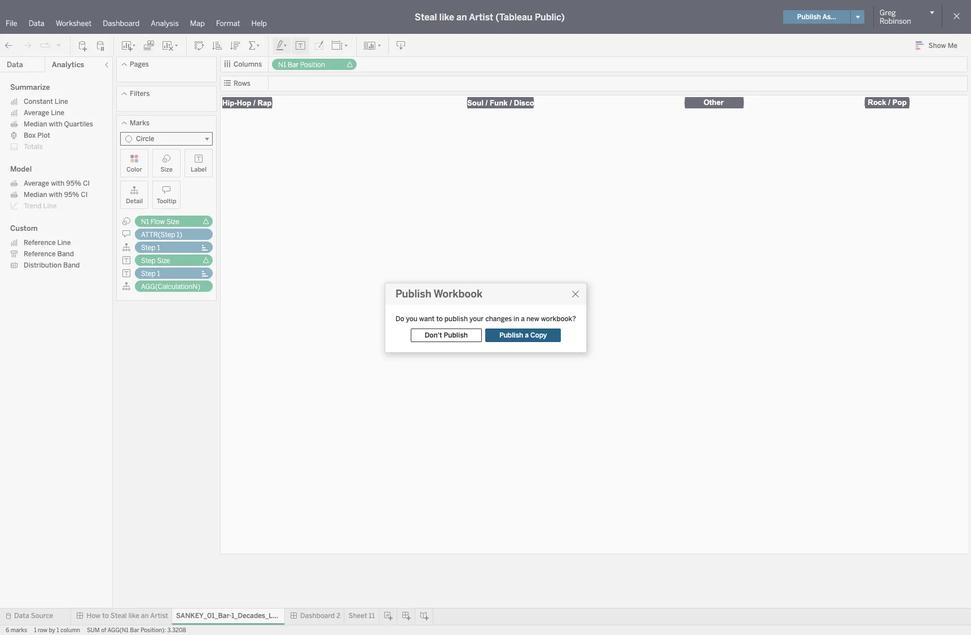Task type: vqa. For each thing, say whether or not it's contained in the screenshot.
See New And Inspiring Data Visualizations Featured Every Weekday element
no



Task type: locate. For each thing, give the bounding box(es) containing it.
step
[[141, 244, 156, 252], [141, 257, 156, 265], [141, 270, 156, 278]]

publish for publish a copy
[[500, 331, 524, 339]]

publish down in
[[500, 331, 524, 339]]

1 horizontal spatial dashboard
[[300, 612, 335, 620]]

publish for publish as...
[[798, 13, 822, 21]]

publish
[[445, 315, 468, 323]]

1 horizontal spatial n1
[[278, 61, 286, 69]]

publish left as...
[[798, 13, 822, 21]]

11
[[369, 612, 375, 620]]

1 vertical spatial dashboard
[[300, 612, 335, 620]]

data up redo icon
[[29, 19, 44, 28]]

band
[[57, 250, 74, 258], [63, 261, 80, 269]]

1 vertical spatial 95%
[[64, 191, 79, 199]]

1 vertical spatial data
[[7, 60, 23, 69]]

ci
[[83, 180, 90, 187], [81, 191, 88, 199]]

0 vertical spatial a
[[521, 315, 525, 323]]

bar left position
[[288, 61, 299, 69]]

1 row by 1 column
[[34, 627, 80, 634]]

me
[[948, 42, 958, 50]]

0 horizontal spatial bar
[[130, 627, 139, 634]]

1 vertical spatial a
[[525, 331, 529, 339]]

n1
[[278, 61, 286, 69], [141, 218, 149, 226]]

1 horizontal spatial steal
[[415, 12, 437, 22]]

line up reference band
[[57, 239, 71, 247]]

1 vertical spatial reference
[[24, 250, 56, 258]]

1 vertical spatial step
[[141, 257, 156, 265]]

average down model
[[24, 180, 49, 187]]

publish a copy button
[[486, 329, 561, 342]]

1 right by
[[57, 627, 59, 634]]

1 horizontal spatial artist
[[469, 12, 494, 22]]

sort step 1 ascending by n1 bar position image
[[212, 40, 223, 51]]

n1 down highlight icon
[[278, 61, 286, 69]]

ci down average with 95% ci
[[81, 191, 88, 199]]

0 vertical spatial steal
[[415, 12, 437, 22]]

publish as... button
[[784, 10, 851, 24]]

publish as...
[[798, 13, 837, 21]]

0 vertical spatial with
[[49, 120, 62, 128]]

reference line
[[24, 239, 71, 247]]

distribution band
[[24, 261, 80, 269]]

1 vertical spatial step 1
[[141, 270, 160, 278]]

1 down "step size"
[[157, 270, 160, 278]]

a
[[521, 315, 525, 323], [525, 331, 529, 339]]

1_decades_label
[[231, 612, 286, 620]]

0 horizontal spatial n1
[[141, 218, 149, 226]]

0 vertical spatial an
[[457, 12, 467, 22]]

data down the undo icon on the top left of the page
[[7, 60, 23, 69]]

1 vertical spatial average
[[24, 180, 49, 187]]

0 vertical spatial step 1
[[141, 244, 160, 252]]

1 median from the top
[[24, 120, 47, 128]]

marks
[[11, 627, 27, 634]]

line down median with 95% ci
[[43, 202, 57, 210]]

95% for average with 95% ci
[[66, 180, 81, 187]]

publish down publish
[[444, 331, 468, 339]]

0 vertical spatial step
[[141, 244, 156, 252]]

artist up position):
[[150, 612, 168, 620]]

source
[[31, 612, 53, 620]]

with down average line
[[49, 120, 62, 128]]

a left 'copy'
[[525, 331, 529, 339]]

duplicate image
[[143, 40, 155, 51]]

do
[[396, 315, 405, 323]]

0 vertical spatial ci
[[83, 180, 90, 187]]

dashboard left 2
[[300, 612, 335, 620]]

dashboard up the new worksheet icon
[[103, 19, 140, 28]]

size up tooltip
[[160, 166, 173, 173]]

artist
[[469, 12, 494, 22], [150, 612, 168, 620]]

clear sheet image
[[161, 40, 180, 51]]

publish
[[798, 13, 822, 21], [396, 288, 432, 300], [444, 331, 468, 339], [500, 331, 524, 339]]

step up "step size"
[[141, 244, 156, 252]]

1 average from the top
[[24, 109, 49, 117]]

2 average from the top
[[24, 180, 49, 187]]

reference for reference line
[[24, 239, 56, 247]]

n1 left flow
[[141, 218, 149, 226]]

robinson
[[880, 17, 912, 25]]

public)
[[535, 12, 565, 22]]

1 vertical spatial with
[[51, 180, 64, 187]]

0 vertical spatial 95%
[[66, 180, 81, 187]]

average
[[24, 109, 49, 117], [24, 180, 49, 187]]

median up trend
[[24, 191, 47, 199]]

constant line
[[24, 98, 68, 106]]

data up marks
[[14, 612, 29, 620]]

columns
[[234, 60, 262, 68]]

1 horizontal spatial replay animation image
[[55, 42, 62, 48]]

column
[[60, 627, 80, 634]]

step 1 up "step size"
[[141, 244, 160, 252]]

in
[[514, 315, 520, 323]]

2 vertical spatial step
[[141, 270, 156, 278]]

size down attr(step 1)
[[157, 257, 170, 265]]

95% down average with 95% ci
[[64, 191, 79, 199]]

new data source image
[[77, 40, 89, 51]]

bar
[[288, 61, 299, 69], [130, 627, 139, 634]]

show me
[[929, 42, 958, 50]]

2 reference from the top
[[24, 250, 56, 258]]

95% for median with 95% ci
[[64, 191, 79, 199]]

1 vertical spatial band
[[63, 261, 80, 269]]

download image
[[396, 40, 407, 51]]

average down constant
[[24, 109, 49, 117]]

to right the how
[[102, 612, 109, 620]]

1 horizontal spatial to
[[437, 315, 443, 323]]

average for average line
[[24, 109, 49, 117]]

swap rows and columns image
[[194, 40, 205, 51]]

step 1
[[141, 244, 160, 252], [141, 270, 160, 278]]

1 horizontal spatial bar
[[288, 61, 299, 69]]

with down average with 95% ci
[[49, 191, 62, 199]]

1 vertical spatial steal
[[110, 612, 127, 620]]

to inside publish workbook dialog
[[437, 315, 443, 323]]

1 vertical spatial an
[[141, 612, 149, 620]]

detail
[[126, 198, 143, 205]]

replay animation image up the analytics
[[55, 42, 62, 48]]

data
[[29, 19, 44, 28], [7, 60, 23, 69], [14, 612, 29, 620]]

0 vertical spatial reference
[[24, 239, 56, 247]]

0 vertical spatial band
[[57, 250, 74, 258]]

reference up distribution on the top left
[[24, 250, 56, 258]]

2 median from the top
[[24, 191, 47, 199]]

to right want
[[437, 315, 443, 323]]

0 vertical spatial average
[[24, 109, 49, 117]]

line up median with quartiles
[[51, 109, 64, 117]]

size
[[160, 166, 173, 173], [167, 218, 179, 226], [157, 257, 170, 265]]

median for median with 95% ci
[[24, 191, 47, 199]]

band up "distribution band"
[[57, 250, 74, 258]]

ci for median with 95% ci
[[81, 191, 88, 199]]

step down the attr(step
[[141, 257, 156, 265]]

2 vertical spatial with
[[49, 191, 62, 199]]

band down reference band
[[63, 261, 80, 269]]

1 vertical spatial n1
[[141, 218, 149, 226]]

line for constant line
[[55, 98, 68, 106]]

publish up you in the left of the page
[[396, 288, 432, 300]]

band for reference band
[[57, 250, 74, 258]]

publish a copy
[[500, 331, 547, 339]]

replay animation image
[[40, 40, 51, 51], [55, 42, 62, 48]]

3 step from the top
[[141, 270, 156, 278]]

dashboard for dashboard
[[103, 19, 140, 28]]

1 vertical spatial median
[[24, 191, 47, 199]]

0 vertical spatial to
[[437, 315, 443, 323]]

dashboard
[[103, 19, 140, 28], [300, 612, 335, 620]]

with
[[49, 120, 62, 128], [51, 180, 64, 187], [49, 191, 62, 199]]

1 reference from the top
[[24, 239, 56, 247]]

reference band
[[24, 250, 74, 258]]

show
[[929, 42, 947, 50]]

0 horizontal spatial like
[[129, 612, 139, 620]]

95% up median with 95% ci
[[66, 180, 81, 187]]

line for trend line
[[43, 202, 57, 210]]

marks. press enter to open the view data window.. use arrow keys to navigate data visualization elements. image
[[222, 97, 972, 108]]

custom
[[10, 224, 38, 233]]

1 vertical spatial to
[[102, 612, 109, 620]]

artist left (tableau
[[469, 12, 494, 22]]

step down "step size"
[[141, 270, 156, 278]]

attr(step 1)
[[141, 231, 182, 239]]

format
[[216, 19, 240, 28]]

publish workbook dialog
[[385, 283, 587, 353]]

ci up median with 95% ci
[[83, 180, 90, 187]]

replay animation image right redo icon
[[40, 40, 51, 51]]

an left (tableau
[[457, 12, 467, 22]]

reference
[[24, 239, 56, 247], [24, 250, 56, 258]]

1 vertical spatial bar
[[130, 627, 139, 634]]

reference up reference band
[[24, 239, 56, 247]]

0 horizontal spatial dashboard
[[103, 19, 140, 28]]

label
[[191, 166, 207, 173]]

a right in
[[521, 315, 525, 323]]

0 vertical spatial dashboard
[[103, 19, 140, 28]]

analysis
[[151, 19, 179, 28]]

map
[[190, 19, 205, 28]]

want
[[419, 315, 435, 323]]

median with 95% ci
[[24, 191, 88, 199]]

trend line
[[24, 202, 57, 210]]

an up position):
[[141, 612, 149, 620]]

step 1 down "step size"
[[141, 270, 160, 278]]

a inside button
[[525, 331, 529, 339]]

to
[[437, 315, 443, 323], [102, 612, 109, 620]]

bar down how to steal like an artist
[[130, 627, 139, 634]]

sheet 11
[[349, 612, 375, 620]]

1 vertical spatial artist
[[150, 612, 168, 620]]

steal
[[415, 12, 437, 22], [110, 612, 127, 620]]

1 horizontal spatial like
[[440, 12, 454, 22]]

0 horizontal spatial to
[[102, 612, 109, 620]]

1 vertical spatial ci
[[81, 191, 88, 199]]

2 step from the top
[[141, 257, 156, 265]]

steal like an artist (tableau public)
[[415, 12, 565, 22]]

1 left row
[[34, 627, 36, 634]]

line up average line
[[55, 98, 68, 106]]

0 horizontal spatial an
[[141, 612, 149, 620]]

greg robinson
[[880, 8, 912, 25]]

size up 1)
[[167, 218, 179, 226]]

median up the box plot
[[24, 120, 47, 128]]

with up median with 95% ci
[[51, 180, 64, 187]]

0 vertical spatial like
[[440, 12, 454, 22]]

1
[[157, 244, 160, 252], [157, 270, 160, 278], [34, 627, 36, 634], [57, 627, 59, 634]]

workbook?
[[541, 315, 576, 323]]

line for reference line
[[57, 239, 71, 247]]

sum of agg(n1 bar position): 3.3208
[[87, 627, 186, 634]]

0 vertical spatial n1
[[278, 61, 286, 69]]

0 vertical spatial median
[[24, 120, 47, 128]]

2 step 1 from the top
[[141, 270, 160, 278]]

with for median with 95% ci
[[49, 191, 62, 199]]

an
[[457, 12, 467, 22], [141, 612, 149, 620]]

trend
[[24, 202, 42, 210]]



Task type: describe. For each thing, give the bounding box(es) containing it.
line for average line
[[51, 109, 64, 117]]

1)
[[177, 231, 182, 239]]

0 vertical spatial size
[[160, 166, 173, 173]]

sort step 1 descending by n1 bar position image
[[230, 40, 241, 51]]

worksheet
[[56, 19, 92, 28]]

file
[[6, 19, 17, 28]]

plot
[[37, 132, 50, 139]]

sum
[[87, 627, 100, 634]]

format workbook image
[[313, 40, 325, 51]]

model
[[10, 165, 32, 173]]

0 horizontal spatial steal
[[110, 612, 127, 620]]

totals
[[24, 143, 43, 151]]

how to steal like an artist
[[87, 612, 168, 620]]

(tableau
[[496, 12, 533, 22]]

flow
[[151, 218, 165, 226]]

row
[[38, 627, 48, 634]]

1 step from the top
[[141, 244, 156, 252]]

publish for publish workbook
[[396, 288, 432, 300]]

ci for average with 95% ci
[[83, 180, 90, 187]]

6 marks
[[6, 627, 27, 634]]

highlight image
[[276, 40, 289, 51]]

6
[[6, 627, 9, 634]]

greg
[[880, 8, 896, 17]]

0 vertical spatial artist
[[469, 12, 494, 22]]

position):
[[141, 627, 166, 634]]

dashboard for dashboard 2
[[300, 612, 335, 620]]

don't publish button
[[411, 329, 482, 342]]

1 down the attr(step
[[157, 244, 160, 252]]

pause auto updates image
[[95, 40, 107, 51]]

data source
[[14, 612, 53, 620]]

n1 flow size
[[141, 218, 179, 226]]

box plot
[[24, 132, 50, 139]]

as...
[[823, 13, 837, 21]]

n1 bar position
[[278, 61, 325, 69]]

collapse image
[[103, 62, 110, 68]]

2 vertical spatial size
[[157, 257, 170, 265]]

by
[[49, 627, 55, 634]]

sankey_01_bar-
[[176, 612, 231, 620]]

you
[[406, 315, 418, 323]]

1 vertical spatial size
[[167, 218, 179, 226]]

n1 for n1 flow size
[[141, 218, 149, 226]]

publish workbook
[[396, 288, 483, 300]]

changes
[[486, 315, 512, 323]]

0 vertical spatial bar
[[288, 61, 299, 69]]

step size
[[141, 257, 170, 265]]

don't
[[425, 331, 442, 339]]

help
[[252, 19, 267, 28]]

agg(calculationn)
[[141, 283, 200, 291]]

median for median with quartiles
[[24, 120, 47, 128]]

rows
[[234, 80, 251, 88]]

how
[[87, 612, 101, 620]]

pages
[[130, 60, 149, 68]]

dashboard 2
[[300, 612, 341, 620]]

undo image
[[3, 40, 15, 51]]

0 horizontal spatial artist
[[150, 612, 168, 620]]

sankey_01_bar-1_decades_label
[[176, 612, 286, 620]]

redo image
[[21, 40, 33, 51]]

show me button
[[911, 37, 968, 54]]

2
[[337, 612, 341, 620]]

median with quartiles
[[24, 120, 93, 128]]

band for distribution band
[[63, 261, 80, 269]]

with for median with quartiles
[[49, 120, 62, 128]]

box
[[24, 132, 36, 139]]

analytics
[[52, 60, 84, 69]]

sheet
[[349, 612, 367, 620]]

average for average with 95% ci
[[24, 180, 49, 187]]

totals image
[[248, 40, 261, 51]]

attr(step
[[141, 231, 175, 239]]

1 step 1 from the top
[[141, 244, 160, 252]]

quartiles
[[64, 120, 93, 128]]

workbook
[[434, 288, 483, 300]]

do you want to publish your changes in a new workbook?
[[396, 315, 576, 323]]

summarize
[[10, 83, 50, 91]]

hide mark labels image
[[295, 40, 307, 51]]

3.3208
[[167, 627, 186, 634]]

don't publish
[[425, 331, 468, 339]]

1 horizontal spatial an
[[457, 12, 467, 22]]

marks
[[130, 119, 150, 127]]

distribution
[[24, 261, 62, 269]]

fit image
[[331, 40, 350, 51]]

2 vertical spatial data
[[14, 612, 29, 620]]

your
[[470, 315, 484, 323]]

new
[[527, 315, 540, 323]]

position
[[300, 61, 325, 69]]

constant
[[24, 98, 53, 106]]

average line
[[24, 109, 64, 117]]

reference for reference band
[[24, 250, 56, 258]]

0 horizontal spatial replay animation image
[[40, 40, 51, 51]]

n1 for n1 bar position
[[278, 61, 286, 69]]

average with 95% ci
[[24, 180, 90, 187]]

copy
[[531, 331, 547, 339]]

0 vertical spatial data
[[29, 19, 44, 28]]

show/hide cards image
[[364, 40, 382, 51]]

color
[[126, 166, 142, 173]]

tooltip
[[157, 198, 176, 205]]

of
[[101, 627, 106, 634]]

filters
[[130, 90, 150, 98]]

1 vertical spatial like
[[129, 612, 139, 620]]

agg(n1
[[108, 627, 129, 634]]

with for average with 95% ci
[[51, 180, 64, 187]]

new worksheet image
[[121, 40, 137, 51]]



